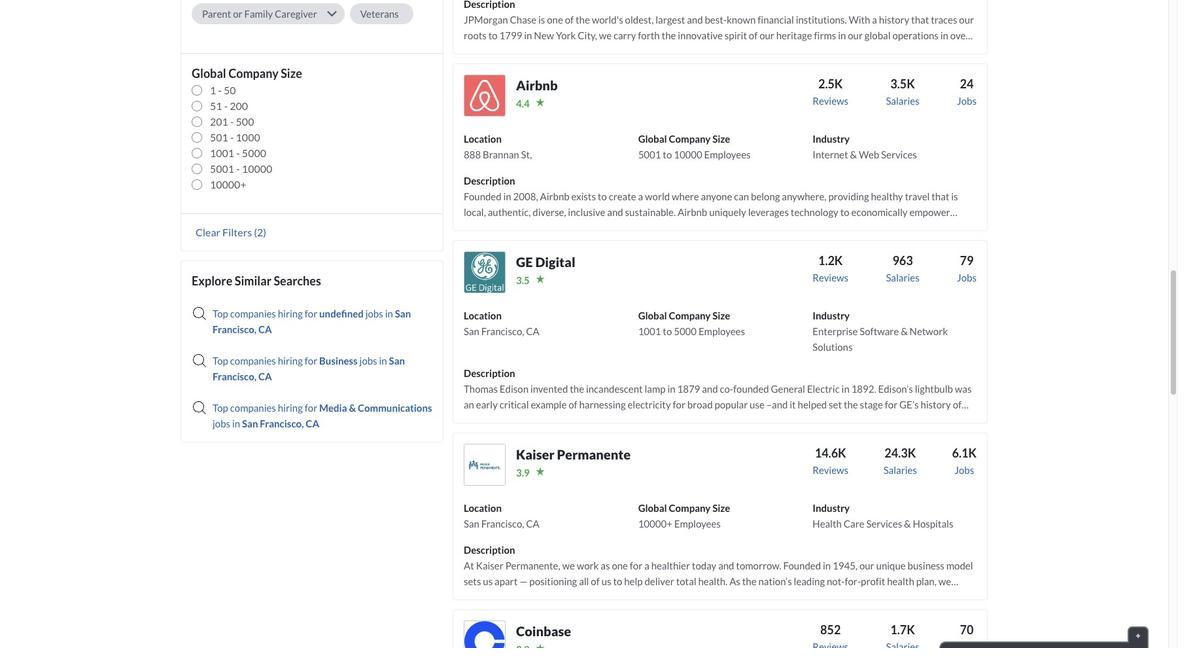 Task type: vqa. For each thing, say whether or not it's contained in the screenshot.
(2)
yes



Task type: describe. For each thing, give the bounding box(es) containing it.
caregiver
[[275, 8, 317, 20]]

description for kaiser
[[464, 544, 516, 556]]

kaiser permanente image
[[464, 444, 506, 486]]

jobs for permanente
[[955, 464, 975, 476]]

- for 501
[[230, 131, 234, 143]]

24.3k salaries
[[884, 446, 918, 476]]

70
[[961, 622, 974, 637]]

852 link
[[813, 620, 849, 648]]

- for 51
[[224, 99, 228, 112]]

4.4
[[516, 97, 530, 109]]

ge
[[516, 254, 533, 270]]

24.3k
[[885, 446, 917, 460]]

top companies hiring for undefined jobs in
[[213, 308, 395, 319]]

location san francisco, ca for ge
[[464, 310, 540, 337]]

location for kaiser permanente
[[464, 502, 502, 514]]

reviews for digital
[[813, 272, 849, 283]]

in inside the top companies hiring for media & communications jobs in san francisco, ca
[[232, 418, 240, 429]]

51 - 200
[[210, 99, 248, 112]]

explore
[[192, 274, 233, 288]]

clear filters (2)
[[196, 226, 266, 238]]

201
[[210, 115, 228, 128]]

size for airbnb
[[713, 133, 731, 145]]

services inside industry internet & web services
[[882, 149, 918, 160]]

201 - 500
[[210, 115, 254, 128]]

global company size 1001 to 5000 employees
[[639, 310, 746, 337]]

to for airbnb
[[663, 149, 672, 160]]

6.1k jobs
[[953, 446, 977, 476]]

ge digital
[[516, 254, 576, 270]]

explore similar searches
[[192, 274, 321, 288]]

searches
[[274, 274, 321, 288]]

reviews for permanente
[[813, 464, 849, 476]]

& inside "industry enterprise software & network solutions"
[[901, 325, 908, 337]]

79 jobs
[[958, 253, 977, 283]]

companies for top companies hiring for undefined jobs in
[[230, 308, 276, 319]]

2.5k reviews
[[813, 77, 849, 107]]

- for 1001
[[236, 147, 240, 159]]

or
[[233, 8, 243, 20]]

jobs for digital
[[958, 272, 977, 283]]

company for kaiser permanente
[[669, 502, 711, 514]]

global company size
[[192, 66, 302, 80]]

1.2k reviews
[[813, 253, 849, 283]]

1000
[[236, 131, 260, 143]]

for for media & communications
[[305, 402, 318, 414]]

salaries for digital
[[887, 272, 920, 283]]

solutions
[[813, 341, 853, 353]]

top for top companies hiring for business jobs in
[[213, 355, 228, 367]]

24
[[961, 77, 974, 91]]

care
[[844, 518, 865, 530]]

location 888 brannan st,
[[464, 133, 532, 160]]

family
[[244, 8, 273, 20]]

top companies hiring for business jobs in
[[213, 355, 389, 367]]

st,
[[521, 149, 532, 160]]

200
[[230, 99, 248, 112]]

veterans
[[361, 8, 399, 20]]

global company size 5001 to 10000 employees
[[639, 133, 751, 160]]

clear
[[196, 226, 221, 238]]

1.7k
[[891, 622, 916, 637]]

industry health care services & hospitals
[[813, 502, 954, 530]]

1 description from the top
[[464, 175, 516, 186]]

2.5k
[[819, 77, 843, 91]]

digital
[[536, 254, 576, 270]]

3.5k
[[891, 77, 916, 91]]

salaries for permanente
[[884, 464, 918, 476]]

963 salaries
[[887, 253, 920, 283]]

san inside the top companies hiring for media & communications jobs in san francisco, ca
[[242, 418, 258, 429]]

0 vertical spatial 5000
[[242, 147, 266, 159]]

airbnb image
[[464, 75, 506, 116]]

industry enterprise software & network solutions
[[813, 310, 949, 353]]

jobs for undefined
[[366, 308, 383, 319]]

24 jobs
[[958, 77, 977, 107]]

- for 1
[[218, 84, 222, 96]]

francisco, inside the top companies hiring for media & communications jobs in san francisco, ca
[[260, 418, 304, 429]]

963
[[893, 253, 914, 268]]

0 vertical spatial 1001
[[210, 147, 234, 159]]

1001 inside the global company size 1001 to 5000 employees
[[639, 325, 661, 337]]

10000 inside global company size 5001 to 10000 employees
[[674, 149, 703, 160]]

& inside the top companies hiring for media & communications jobs in san francisco, ca
[[349, 402, 356, 414]]

top companies hiring for media & communications jobs in san francisco, ca
[[213, 402, 432, 429]]

14.6k reviews
[[813, 446, 849, 476]]

software
[[860, 325, 900, 337]]

1 reviews from the top
[[813, 95, 849, 107]]

services inside the industry health care services & hospitals
[[867, 518, 903, 530]]

ge digital image
[[464, 251, 506, 293]]

health
[[813, 518, 842, 530]]

3.5
[[516, 274, 530, 286]]

undefined
[[320, 308, 364, 319]]

filters
[[223, 226, 252, 238]]

media
[[320, 402, 347, 414]]

50
[[224, 84, 236, 96]]

79
[[961, 253, 974, 268]]

jobs inside the top companies hiring for media & communications jobs in san francisco, ca
[[213, 418, 230, 429]]

global company size 10000+ employees
[[639, 502, 731, 530]]

communications
[[358, 402, 432, 414]]

companies for top companies hiring for business jobs in
[[230, 355, 276, 367]]

(2)
[[254, 226, 266, 238]]

hiring for undefined
[[278, 308, 303, 319]]

coinbase image
[[464, 620, 506, 648]]

airbnb
[[516, 77, 558, 93]]

3.9
[[516, 467, 530, 478]]

1
[[210, 84, 216, 96]]

jobs for business
[[360, 355, 377, 367]]

coinbase
[[516, 623, 572, 639]]

852
[[821, 622, 841, 637]]

5000 inside the global company size 1001 to 5000 employees
[[674, 325, 697, 337]]

san francisco, ca for undefined
[[213, 308, 411, 335]]

parent or family caregiver
[[202, 8, 317, 20]]

kaiser
[[516, 446, 555, 462]]

location for ge digital
[[464, 310, 502, 321]]

51
[[210, 99, 222, 112]]

1.7k link
[[887, 620, 920, 648]]

company for airbnb
[[669, 133, 711, 145]]

& inside the industry health care services & hospitals
[[905, 518, 912, 530]]



Task type: locate. For each thing, give the bounding box(es) containing it.
employees inside global company size 5001 to 10000 employees
[[705, 149, 751, 160]]

global
[[192, 66, 226, 80], [639, 133, 667, 145], [639, 310, 667, 321], [639, 502, 667, 514]]

to for ge digital
[[663, 325, 672, 337]]

reviews down '14.6k'
[[813, 464, 849, 476]]

-
[[218, 84, 222, 96], [224, 99, 228, 112], [230, 115, 234, 128], [230, 131, 234, 143], [236, 147, 240, 159], [236, 162, 240, 175]]

to inside global company size 5001 to 10000 employees
[[663, 149, 672, 160]]

3 companies from the top
[[230, 402, 276, 414]]

1 vertical spatial san francisco, ca
[[213, 355, 405, 382]]

industry inside "industry enterprise software & network solutions"
[[813, 310, 850, 321]]

services right web in the right top of the page
[[882, 149, 918, 160]]

2 for from the top
[[305, 355, 318, 367]]

1 vertical spatial location
[[464, 310, 502, 321]]

1 hiring from the top
[[278, 308, 303, 319]]

employees
[[705, 149, 751, 160], [699, 325, 746, 337], [675, 518, 721, 530]]

0 vertical spatial description
[[464, 175, 516, 186]]

2 vertical spatial for
[[305, 402, 318, 414]]

1.2k
[[819, 253, 843, 268]]

global for airbnb
[[639, 133, 667, 145]]

& right media
[[349, 402, 356, 414]]

- down 501 - 1000
[[236, 147, 240, 159]]

description
[[464, 175, 516, 186], [464, 367, 516, 379], [464, 544, 516, 556]]

location san francisco, ca
[[464, 310, 540, 337], [464, 502, 540, 530]]

brannan
[[483, 149, 520, 160]]

2 vertical spatial industry
[[813, 502, 850, 514]]

industry up "health"
[[813, 502, 850, 514]]

5001 - 10000
[[210, 162, 272, 175]]

kaiser permanente
[[516, 446, 631, 462]]

for left undefined at the left top of the page
[[305, 308, 318, 319]]

salaries down 3.5k
[[887, 95, 920, 107]]

hiring for media
[[278, 402, 303, 414]]

similar
[[235, 274, 272, 288]]

size inside "global company size 10000+ employees"
[[713, 502, 731, 514]]

0 vertical spatial employees
[[705, 149, 751, 160]]

- right 51
[[224, 99, 228, 112]]

global for kaiser permanente
[[639, 502, 667, 514]]

0 vertical spatial location
[[464, 133, 502, 145]]

2 vertical spatial reviews
[[813, 464, 849, 476]]

2 to from the top
[[663, 325, 672, 337]]

1 vertical spatial industry
[[813, 310, 850, 321]]

reviews
[[813, 95, 849, 107], [813, 272, 849, 283], [813, 464, 849, 476]]

0 vertical spatial services
[[882, 149, 918, 160]]

hiring
[[278, 308, 303, 319], [278, 355, 303, 367], [278, 402, 303, 414]]

hiring down 'searches'
[[278, 308, 303, 319]]

- for 5001
[[236, 162, 240, 175]]

companies for top companies hiring for media & communications jobs in san francisco, ca
[[230, 402, 276, 414]]

0 vertical spatial san francisco, ca
[[213, 308, 411, 335]]

2 vertical spatial location
[[464, 502, 502, 514]]

1 location from the top
[[464, 133, 502, 145]]

0 vertical spatial hiring
[[278, 308, 303, 319]]

web
[[859, 149, 880, 160]]

1 vertical spatial for
[[305, 355, 318, 367]]

industry up internet
[[813, 133, 850, 145]]

2 hiring from the top
[[278, 355, 303, 367]]

1 vertical spatial jobs
[[958, 272, 977, 283]]

salaries down '24.3k' on the bottom right of the page
[[884, 464, 918, 476]]

global for ge digital
[[639, 310, 667, 321]]

1 vertical spatial services
[[867, 518, 903, 530]]

business
[[320, 355, 358, 367]]

1 horizontal spatial 10000
[[674, 149, 703, 160]]

industry for permanente
[[813, 502, 850, 514]]

1 industry from the top
[[813, 133, 850, 145]]

- right 1 at the left of the page
[[218, 84, 222, 96]]

for left the business
[[305, 355, 318, 367]]

888
[[464, 149, 481, 160]]

ca
[[259, 323, 272, 335], [526, 325, 540, 337], [259, 370, 272, 382], [306, 418, 319, 429], [526, 518, 540, 530]]

0 vertical spatial to
[[663, 149, 672, 160]]

size for kaiser permanente
[[713, 502, 731, 514]]

3 industry from the top
[[813, 502, 850, 514]]

in
[[385, 308, 393, 319], [379, 355, 387, 367], [232, 418, 240, 429]]

2 vertical spatial in
[[232, 418, 240, 429]]

0 vertical spatial top
[[213, 308, 228, 319]]

to
[[663, 149, 672, 160], [663, 325, 672, 337]]

2 san francisco, ca from the top
[[213, 355, 405, 382]]

location up 888
[[464, 133, 502, 145]]

company inside the global company size 1001 to 5000 employees
[[669, 310, 711, 321]]

& left web in the right top of the page
[[851, 149, 858, 160]]

0 vertical spatial salaries
[[887, 95, 920, 107]]

1 vertical spatial in
[[379, 355, 387, 367]]

0 vertical spatial for
[[305, 308, 318, 319]]

companies inside the top companies hiring for media & communications jobs in san francisco, ca
[[230, 402, 276, 414]]

ca inside the top companies hiring for media & communications jobs in san francisco, ca
[[306, 418, 319, 429]]

parent
[[202, 8, 231, 20]]

2 top from the top
[[213, 355, 228, 367]]

10000
[[674, 149, 703, 160], [242, 162, 272, 175]]

3.5k salaries
[[887, 77, 920, 107]]

3 top from the top
[[213, 402, 228, 414]]

500
[[236, 115, 254, 128]]

2 vertical spatial jobs
[[213, 418, 230, 429]]

1 to from the top
[[663, 149, 672, 160]]

hiring for business
[[278, 355, 303, 367]]

0 vertical spatial 10000+
[[210, 178, 247, 190]]

location inside location 888 brannan st,
[[464, 133, 502, 145]]

global inside the global company size 1001 to 5000 employees
[[639, 310, 667, 321]]

hiring left the business
[[278, 355, 303, 367]]

industry inside industry internet & web services
[[813, 133, 850, 145]]

industry up enterprise
[[813, 310, 850, 321]]

0 vertical spatial 10000
[[674, 149, 703, 160]]

10000+
[[210, 178, 247, 190], [639, 518, 673, 530]]

company inside global company size 5001 to 10000 employees
[[669, 133, 711, 145]]

2 vertical spatial employees
[[675, 518, 721, 530]]

global inside global company size 5001 to 10000 employees
[[639, 133, 667, 145]]

2 vertical spatial hiring
[[278, 402, 303, 414]]

jobs
[[958, 95, 977, 107], [958, 272, 977, 283], [955, 464, 975, 476]]

1 top from the top
[[213, 308, 228, 319]]

size for ge digital
[[713, 310, 731, 321]]

70 link
[[958, 620, 977, 648]]

10000+ inside "global company size 10000+ employees"
[[639, 518, 673, 530]]

location down ge digital image
[[464, 310, 502, 321]]

1 vertical spatial jobs
[[360, 355, 377, 367]]

for for undefined
[[305, 308, 318, 319]]

1 vertical spatial 10000
[[242, 162, 272, 175]]

for for business
[[305, 355, 318, 367]]

501
[[210, 131, 228, 143]]

2 vertical spatial jobs
[[955, 464, 975, 476]]

6.1k
[[953, 446, 977, 460]]

employees inside "global company size 10000+ employees"
[[675, 518, 721, 530]]

top for top companies hiring for undefined jobs in
[[213, 308, 228, 319]]

location san francisco, ca down 3.5
[[464, 310, 540, 337]]

in for top companies hiring for business jobs in
[[379, 355, 387, 367]]

0 vertical spatial jobs
[[958, 95, 977, 107]]

2 companies from the top
[[230, 355, 276, 367]]

location for airbnb
[[464, 133, 502, 145]]

0 vertical spatial jobs
[[366, 308, 383, 319]]

reviews down 1.2k
[[813, 272, 849, 283]]

industry inside the industry health care services & hospitals
[[813, 502, 850, 514]]

2 vertical spatial salaries
[[884, 464, 918, 476]]

san francisco, ca up top companies hiring for business jobs in
[[213, 308, 411, 335]]

1 vertical spatial companies
[[230, 355, 276, 367]]

3 reviews from the top
[[813, 464, 849, 476]]

location san francisco, ca for kaiser
[[464, 502, 540, 530]]

location san francisco, ca down the 3.9
[[464, 502, 540, 530]]

jobs down the 24
[[958, 95, 977, 107]]

industry for digital
[[813, 310, 850, 321]]

san francisco, ca
[[213, 308, 411, 335], [213, 355, 405, 382]]

size
[[281, 66, 302, 80], [713, 133, 731, 145], [713, 310, 731, 321], [713, 502, 731, 514]]

hiring inside the top companies hiring for media & communications jobs in san francisco, ca
[[278, 402, 303, 414]]

2 vertical spatial top
[[213, 402, 228, 414]]

location down kaiser permanente "image"
[[464, 502, 502, 514]]

1 vertical spatial 10000+
[[639, 518, 673, 530]]

&
[[851, 149, 858, 160], [901, 325, 908, 337], [349, 402, 356, 414], [905, 518, 912, 530]]

2 description from the top
[[464, 367, 516, 379]]

jobs down 79
[[958, 272, 977, 283]]

2 vertical spatial description
[[464, 544, 516, 556]]

enterprise
[[813, 325, 858, 337]]

1 vertical spatial employees
[[699, 325, 746, 337]]

employees for ge digital
[[699, 325, 746, 337]]

5001 inside global company size 5001 to 10000 employees
[[639, 149, 661, 160]]

san francisco, ca up media
[[213, 355, 405, 382]]

0 vertical spatial 5001
[[639, 149, 661, 160]]

services right care
[[867, 518, 903, 530]]

& left network
[[901, 325, 908, 337]]

1 vertical spatial salaries
[[887, 272, 920, 283]]

1 for from the top
[[305, 308, 318, 319]]

top for top companies hiring for media & communications jobs in san francisco, ca
[[213, 402, 228, 414]]

1 location san francisco, ca from the top
[[464, 310, 540, 337]]

size inside the global company size 1001 to 5000 employees
[[713, 310, 731, 321]]

501 - 1000
[[210, 131, 260, 143]]

2 reviews from the top
[[813, 272, 849, 283]]

3 hiring from the top
[[278, 402, 303, 414]]

hiring left media
[[278, 402, 303, 414]]

jobs down 6.1k
[[955, 464, 975, 476]]

permanente
[[557, 446, 631, 462]]

1 vertical spatial 5000
[[674, 325, 697, 337]]

in for top companies hiring for undefined jobs in
[[385, 308, 393, 319]]

14.6k
[[815, 446, 847, 460]]

1 vertical spatial hiring
[[278, 355, 303, 367]]

2 vertical spatial companies
[[230, 402, 276, 414]]

0 vertical spatial companies
[[230, 308, 276, 319]]

employees inside the global company size 1001 to 5000 employees
[[699, 325, 746, 337]]

0 horizontal spatial 5001
[[210, 162, 234, 175]]

0 horizontal spatial 10000+
[[210, 178, 247, 190]]

1 horizontal spatial 5000
[[674, 325, 697, 337]]

size inside global company size 5001 to 10000 employees
[[713, 133, 731, 145]]

3 location from the top
[[464, 502, 502, 514]]

2 location from the top
[[464, 310, 502, 321]]

1001 - 5000
[[210, 147, 266, 159]]

top
[[213, 308, 228, 319], [213, 355, 228, 367], [213, 402, 228, 414]]

0 vertical spatial in
[[385, 308, 393, 319]]

0 vertical spatial reviews
[[813, 95, 849, 107]]

for
[[305, 308, 318, 319], [305, 355, 318, 367], [305, 402, 318, 414]]

hospitals
[[914, 518, 954, 530]]

1 vertical spatial top
[[213, 355, 228, 367]]

0 horizontal spatial 1001
[[210, 147, 234, 159]]

for inside the top companies hiring for media & communications jobs in san francisco, ca
[[305, 402, 318, 414]]

0 vertical spatial industry
[[813, 133, 850, 145]]

5000
[[242, 147, 266, 159], [674, 325, 697, 337]]

1 vertical spatial 5001
[[210, 162, 234, 175]]

internet
[[813, 149, 849, 160]]

1 vertical spatial description
[[464, 367, 516, 379]]

companies
[[230, 308, 276, 319], [230, 355, 276, 367], [230, 402, 276, 414]]

2 location san francisco, ca from the top
[[464, 502, 540, 530]]

industry
[[813, 133, 850, 145], [813, 310, 850, 321], [813, 502, 850, 514]]

salaries down '963'
[[887, 272, 920, 283]]

company inside "global company size 10000+ employees"
[[669, 502, 711, 514]]

1 vertical spatial 1001
[[639, 325, 661, 337]]

reviews down 2.5k
[[813, 95, 849, 107]]

1 vertical spatial to
[[663, 325, 672, 337]]

0 horizontal spatial 5000
[[242, 147, 266, 159]]

industry internet & web services
[[813, 133, 918, 160]]

- right 501
[[230, 131, 234, 143]]

- for 201
[[230, 115, 234, 128]]

1 san francisco, ca from the top
[[213, 308, 411, 335]]

top inside the top companies hiring for media & communications jobs in san francisco, ca
[[213, 402, 228, 414]]

1 horizontal spatial 1001
[[639, 325, 661, 337]]

jobs inside the "6.1k jobs"
[[955, 464, 975, 476]]

company
[[229, 66, 279, 80], [669, 133, 711, 145], [669, 310, 711, 321], [669, 502, 711, 514]]

3 description from the top
[[464, 544, 516, 556]]

1 - 50
[[210, 84, 236, 96]]

1 companies from the top
[[230, 308, 276, 319]]

- right 201
[[230, 115, 234, 128]]

francisco,
[[213, 323, 257, 335], [482, 325, 525, 337], [213, 370, 257, 382], [260, 418, 304, 429], [482, 518, 525, 530]]

san francisco, ca for business
[[213, 355, 405, 382]]

for left media
[[305, 402, 318, 414]]

1 vertical spatial reviews
[[813, 272, 849, 283]]

2 industry from the top
[[813, 310, 850, 321]]

services
[[882, 149, 918, 160], [867, 518, 903, 530]]

employees for airbnb
[[705, 149, 751, 160]]

salaries
[[887, 95, 920, 107], [887, 272, 920, 283], [884, 464, 918, 476]]

& left "hospitals" on the right bottom
[[905, 518, 912, 530]]

clear filters (2) button
[[192, 225, 270, 239]]

company for ge digital
[[669, 310, 711, 321]]

to inside the global company size 1001 to 5000 employees
[[663, 325, 672, 337]]

3 for from the top
[[305, 402, 318, 414]]

- down 1001 - 5000
[[236, 162, 240, 175]]

1 horizontal spatial 5001
[[639, 149, 661, 160]]

1 horizontal spatial 10000+
[[639, 518, 673, 530]]

network
[[910, 325, 949, 337]]

1 vertical spatial location san francisco, ca
[[464, 502, 540, 530]]

global inside "global company size 10000+ employees"
[[639, 502, 667, 514]]

& inside industry internet & web services
[[851, 149, 858, 160]]

description for ge
[[464, 367, 516, 379]]

0 horizontal spatial 10000
[[242, 162, 272, 175]]

0 vertical spatial location san francisco, ca
[[464, 310, 540, 337]]



